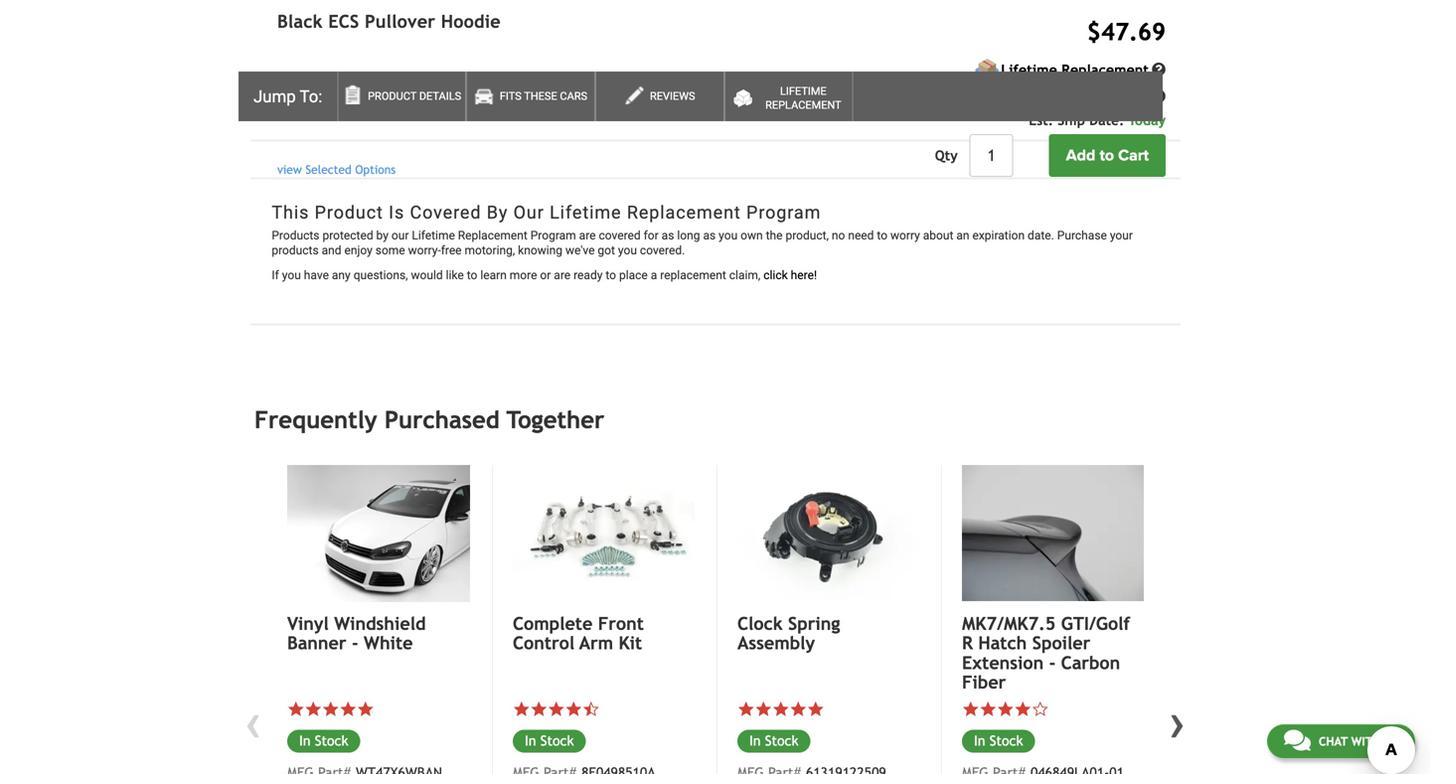 Task type: locate. For each thing, give the bounding box(es) containing it.
the inside button
[[640, 72, 662, 89]]

complete front control arm kit image
[[513, 465, 695, 601]]

and
[[322, 243, 341, 257]]

- left carbon
[[1049, 652, 1056, 673]]

est. ship date: today
[[1029, 112, 1166, 128]]

need
[[848, 229, 874, 242]]

2 star image from the left
[[513, 701, 530, 718]]

in stock down banner
[[299, 733, 348, 749]]

star image
[[305, 701, 322, 718], [322, 701, 339, 718], [339, 701, 357, 718], [357, 701, 374, 718], [738, 701, 755, 718], [772, 701, 790, 718], [790, 701, 807, 718], [807, 701, 825, 718], [962, 701, 980, 718], [1014, 701, 1032, 718]]

this product is covered by our lifetime replacement program products protected by our lifetime replacement program are covered for as long as you own the product, no need to worry about an expiration date. purchase your products and enjoy some worry-free motoring, knowing we've got you covered.
[[272, 202, 1133, 257]]

enjoy
[[344, 243, 373, 257]]

6 star image from the left
[[755, 701, 772, 718]]

fits these cars
[[500, 90, 588, 102]]

in stock down control
[[525, 733, 574, 749]]

replacement up 'long'
[[627, 202, 741, 223]]

replacement down review
[[765, 99, 842, 111]]

lifetime right "this product is lifetime replacement eligible" image
[[1001, 62, 1057, 78]]

comments image
[[1284, 729, 1311, 752]]

stock down fiber
[[990, 733, 1023, 749]]

- inside mk7/mk7.5 gti/golf r hatch spoiler extension - carbon fiber
[[1049, 652, 1056, 673]]

ready
[[574, 268, 603, 282]]

0 vertical spatial are
[[579, 229, 596, 242]]

lifetime
[[1001, 62, 1057, 78], [780, 85, 827, 97], [550, 202, 622, 223], [412, 229, 455, 242]]

in stock down fiber
[[974, 733, 1023, 749]]

gti/golf
[[1061, 613, 1130, 634]]

2 in stock from the left
[[525, 733, 574, 749]]

1 horizontal spatial a
[[756, 72, 763, 89]]

kit
[[619, 633, 642, 654]]

to left place at the top of page
[[606, 268, 616, 282]]

program
[[747, 202, 821, 223], [531, 229, 576, 242]]

lifetime up we've
[[550, 202, 622, 223]]

a right write
[[756, 72, 763, 89]]

1 stock from the left
[[315, 733, 348, 749]]

1 vertical spatial lifetime replacement
[[765, 85, 842, 111]]

are right or
[[554, 268, 571, 282]]

product details
[[368, 90, 461, 102]]

program up product,
[[747, 202, 821, 223]]

lifetime up worry-
[[412, 229, 455, 242]]

reviews
[[650, 90, 695, 102]]

as right 'long'
[[703, 229, 716, 242]]

in stock down assembly
[[749, 733, 799, 749]]

0 vertical spatial the
[[640, 72, 662, 89]]

1 horizontal spatial lifetime replacement
[[1001, 62, 1149, 78]]

stock for mk7/mk7.5 gti/golf r hatch spoiler extension - carbon fiber
[[990, 733, 1023, 749]]

the right the be
[[640, 72, 662, 89]]

1 horizontal spatial as
[[703, 229, 716, 242]]

1 horizontal spatial -
[[1049, 652, 1056, 673]]

the right own in the top of the page
[[766, 229, 783, 242]]

0 horizontal spatial are
[[554, 268, 571, 282]]

to right first
[[699, 72, 714, 89]]

8 star image from the left
[[997, 701, 1014, 718]]

add
[[1066, 146, 1096, 165]]

be the first to write a review
[[623, 72, 808, 89]]

products
[[272, 229, 320, 242]]

1 star image from the left
[[305, 701, 322, 718]]

3 in stock from the left
[[749, 733, 799, 749]]

place
[[619, 268, 648, 282]]

a right place at the top of page
[[651, 268, 657, 282]]

lifetime right write
[[780, 85, 827, 97]]

0 vertical spatial you
[[719, 229, 738, 242]]

the inside this product is covered by our lifetime replacement program products protected by our lifetime replacement program are covered for as long as you own the product, no need to worry about an expiration date. purchase your products and enjoy some worry-free motoring, knowing we've got you covered.
[[766, 229, 783, 242]]

stock for complete front control arm kit
[[540, 733, 574, 749]]

2 in from the left
[[525, 733, 536, 749]]

selected
[[306, 163, 352, 176]]

are up we've
[[579, 229, 596, 242]]

replacement down 47.69
[[1062, 62, 1149, 78]]

write
[[718, 72, 752, 89]]

us
[[1384, 735, 1399, 748]]

5 star image from the left
[[565, 701, 582, 718]]

1 horizontal spatial program
[[747, 202, 821, 223]]

1 vertical spatial product
[[315, 202, 384, 223]]

white
[[364, 633, 413, 654]]

3 in from the left
[[749, 733, 761, 749]]

the
[[640, 72, 662, 89], [766, 229, 783, 242]]

fits
[[500, 90, 522, 102]]

lifetime replacement link
[[724, 72, 853, 121]]

2 vertical spatial you
[[282, 268, 301, 282]]

0 horizontal spatial the
[[640, 72, 662, 89]]

1 horizontal spatial are
[[579, 229, 596, 242]]

vinyl windshield banner - white link
[[287, 613, 470, 654]]

cart
[[1118, 146, 1149, 165]]

to
[[699, 72, 714, 89], [1100, 146, 1114, 165], [877, 229, 888, 242], [467, 268, 477, 282], [606, 268, 616, 282]]

complete front control arm kit
[[513, 613, 644, 654]]

0 horizontal spatial you
[[282, 268, 301, 282]]

long
[[677, 229, 700, 242]]

selected options
[[306, 163, 396, 176]]

with
[[1351, 735, 1381, 748]]

9 star image from the left
[[962, 701, 980, 718]]

1 star image from the left
[[287, 701, 305, 718]]

in
[[299, 733, 311, 749], [525, 733, 536, 749], [749, 733, 761, 749], [974, 733, 986, 749]]

product up protected
[[315, 202, 384, 223]]

8 star image from the left
[[807, 701, 825, 718]]

learn
[[480, 268, 507, 282]]

0 vertical spatial product
[[368, 90, 417, 102]]

be
[[623, 72, 637, 89]]

0 horizontal spatial -
[[352, 633, 358, 654]]

as up "covered."
[[662, 229, 674, 242]]

10 star image from the left
[[1014, 701, 1032, 718]]

spring
[[788, 613, 840, 634]]

you right if
[[282, 268, 301, 282]]

in stock
[[299, 733, 348, 749], [525, 733, 574, 749], [749, 733, 799, 749], [974, 733, 1023, 749]]

if
[[272, 268, 279, 282]]

program up knowing
[[531, 229, 576, 242]]

4 star image from the left
[[548, 701, 565, 718]]

product left details
[[368, 90, 417, 102]]

to right the need
[[877, 229, 888, 242]]

protected
[[323, 229, 373, 242]]

extension
[[962, 652, 1044, 673]]

reviews link
[[595, 72, 724, 121]]

fiber
[[962, 672, 1006, 693]]

black ecs pullover hoodie
[[277, 11, 501, 32]]

date:
[[1090, 112, 1125, 128]]

stock down banner
[[315, 733, 348, 749]]

stock down assembly
[[765, 733, 799, 749]]

4 stock from the left
[[990, 733, 1023, 749]]

1 horizontal spatial you
[[618, 243, 637, 257]]

1 horizontal spatial the
[[766, 229, 783, 242]]

we've
[[566, 243, 595, 257]]

review
[[766, 72, 808, 89]]

- left 'white'
[[352, 633, 358, 654]]

0 horizontal spatial a
[[651, 268, 657, 282]]

1 in from the left
[[299, 733, 311, 749]]

0 horizontal spatial lifetime replacement
[[765, 85, 842, 111]]

covered
[[410, 202, 482, 223]]

4 in stock from the left
[[974, 733, 1023, 749]]

3 stock from the left
[[765, 733, 799, 749]]

an
[[957, 229, 970, 242]]

-
[[352, 633, 358, 654], [1049, 652, 1056, 673]]

be the first to write a review button
[[608, 62, 823, 99]]

purchase
[[1057, 229, 1107, 242]]

mk7/mk7.5
[[962, 613, 1056, 634]]

lifetime replacement up ship at the top of page
[[1001, 62, 1149, 78]]

1 in stock from the left
[[299, 733, 348, 749]]

lifetime inside the lifetime replacement
[[780, 85, 827, 97]]

0 vertical spatial a
[[756, 72, 763, 89]]

lifetime replacement
[[1001, 62, 1149, 78], [765, 85, 842, 111]]

you down covered
[[618, 243, 637, 257]]

2 stock from the left
[[540, 733, 574, 749]]

a
[[756, 72, 763, 89], [651, 268, 657, 282]]

are inside this product is covered by our lifetime replacement program products protected by our lifetime replacement program are covered for as long as you own the product, no need to worry about an expiration date. purchase your products and enjoy some worry-free motoring, knowing we've got you covered.
[[579, 229, 596, 242]]

1 vertical spatial you
[[618, 243, 637, 257]]

0 horizontal spatial as
[[662, 229, 674, 242]]

as
[[662, 229, 674, 242], [703, 229, 716, 242]]

worry-
[[408, 243, 441, 257]]

lifetime replacement right write
[[765, 85, 842, 111]]

options
[[355, 163, 396, 176]]

complete front control arm kit link
[[513, 613, 695, 654]]

fits these cars link
[[466, 72, 595, 121]]

star image
[[287, 701, 305, 718], [513, 701, 530, 718], [530, 701, 548, 718], [548, 701, 565, 718], [565, 701, 582, 718], [755, 701, 772, 718], [980, 701, 997, 718], [997, 701, 1014, 718]]

in for clock spring assembly
[[749, 733, 761, 749]]

complete
[[513, 613, 593, 634]]

stock down control
[[540, 733, 574, 749]]

you left own in the top of the page
[[719, 229, 738, 242]]

in stock for mk7/mk7.5 gti/golf r hatch spoiler extension - carbon fiber
[[974, 733, 1023, 749]]

4 in from the left
[[974, 733, 986, 749]]

by
[[376, 229, 389, 242]]

first
[[666, 72, 696, 89]]

1 vertical spatial the
[[766, 229, 783, 242]]

6 star image from the left
[[772, 701, 790, 718]]

None text field
[[970, 134, 1014, 177]]

front
[[598, 613, 644, 634]]

0 horizontal spatial program
[[531, 229, 576, 242]]



Task type: describe. For each thing, give the bounding box(es) containing it.
product inside product details link
[[368, 90, 417, 102]]

2 as from the left
[[703, 229, 716, 242]]

vinyl
[[287, 613, 329, 634]]

47.69
[[1101, 18, 1166, 46]]

to right add
[[1100, 146, 1114, 165]]

replacement
[[660, 268, 726, 282]]

questions,
[[354, 268, 408, 282]]

these
[[524, 90, 557, 102]]

arm
[[580, 633, 613, 654]]

if you have any questions, would like to learn more or are ready to place a replacement claim, click here!
[[272, 268, 817, 282]]

clock spring assembly link
[[738, 613, 919, 654]]

your
[[1110, 229, 1133, 242]]

1 as from the left
[[662, 229, 674, 242]]

cars
[[560, 90, 588, 102]]

pullover
[[365, 11, 436, 32]]

date.
[[1028, 229, 1054, 242]]

stock for clock spring assembly
[[765, 733, 799, 749]]

hoodie
[[441, 11, 501, 32]]

this
[[272, 202, 309, 223]]

motoring,
[[465, 243, 515, 257]]

in stock for clock spring assembly
[[749, 733, 799, 749]]

windshield
[[334, 613, 426, 634]]

0 vertical spatial lifetime replacement
[[1001, 62, 1149, 78]]

click
[[764, 268, 788, 282]]

qty
[[935, 147, 958, 163]]

ship
[[1058, 112, 1085, 128]]

4 star image from the left
[[357, 701, 374, 718]]

- inside vinyl windshield banner - white
[[352, 633, 358, 654]]

add to cart
[[1066, 146, 1149, 165]]

1 vertical spatial are
[[554, 268, 571, 282]]

› link
[[1163, 696, 1193, 749]]

›
[[1170, 696, 1186, 749]]

to right like
[[467, 268, 477, 282]]

in stock for vinyl windshield banner - white
[[299, 733, 348, 749]]

by
[[487, 202, 508, 223]]

vinyl windshield banner - white
[[287, 613, 426, 654]]

details
[[419, 90, 461, 102]]

3 star image from the left
[[530, 701, 548, 718]]

half star image
[[582, 701, 600, 718]]

lifetime replacement inside 'lifetime replacement' link
[[765, 85, 842, 111]]

products
[[272, 243, 319, 257]]

question circle image
[[1152, 63, 1166, 77]]

carbon
[[1061, 652, 1120, 673]]

est.
[[1029, 112, 1054, 128]]

5 star image from the left
[[738, 701, 755, 718]]

any
[[332, 268, 351, 282]]

black
[[277, 11, 323, 32]]

worry
[[891, 229, 920, 242]]

question circle image
[[1152, 89, 1166, 103]]

in for mk7/mk7.5 gti/golf r hatch spoiler extension - carbon fiber
[[974, 733, 986, 749]]

own
[[741, 229, 763, 242]]

hatch
[[979, 633, 1027, 654]]

together
[[507, 406, 605, 434]]

a inside button
[[756, 72, 763, 89]]

stock for vinyl windshield banner - white
[[315, 733, 348, 749]]

in for complete front control arm kit
[[525, 733, 536, 749]]

vinyl windshield banner - white image
[[287, 465, 470, 602]]

in for vinyl windshield banner - white
[[299, 733, 311, 749]]

got
[[598, 243, 615, 257]]

covered
[[599, 229, 641, 242]]

clock spring assembly image
[[738, 465, 919, 601]]

7 star image from the left
[[790, 701, 807, 718]]

empty star image
[[1032, 701, 1049, 718]]

our
[[514, 202, 544, 223]]

0 vertical spatial program
[[747, 202, 821, 223]]

frequently
[[254, 406, 377, 434]]

have
[[304, 268, 329, 282]]

product details link
[[337, 72, 466, 121]]

replacement up motoring,
[[458, 229, 528, 242]]

some
[[375, 243, 405, 257]]

r
[[962, 633, 973, 654]]

no
[[832, 229, 845, 242]]

ecs
[[328, 11, 359, 32]]

is
[[389, 202, 405, 223]]

here!
[[791, 268, 817, 282]]

chat with us link
[[1267, 725, 1415, 758]]

to inside this product is covered by our lifetime replacement program products protected by our lifetime replacement program are covered for as long as you own the product, no need to worry about an expiration date. purchase your products and enjoy some worry-free motoring, knowing we've got you covered.
[[877, 229, 888, 242]]

mk7/mk7.5 gti/golf r hatch spoiler extension - carbon fiber
[[962, 613, 1130, 693]]

mk7/mk7.5 gti/golf r hatch spoiler extension - carbon fiber image
[[962, 465, 1144, 601]]

today
[[1129, 112, 1166, 128]]

claim,
[[729, 268, 761, 282]]

more
[[510, 268, 537, 282]]

spoiler
[[1033, 633, 1091, 654]]

7 star image from the left
[[980, 701, 997, 718]]

product,
[[786, 229, 829, 242]]

purchased
[[385, 406, 500, 434]]

clock
[[738, 613, 783, 634]]

1 vertical spatial a
[[651, 268, 657, 282]]

click here! link
[[764, 268, 817, 282]]

like
[[446, 268, 464, 282]]

assembly
[[738, 633, 815, 654]]

free
[[441, 243, 462, 257]]

chat
[[1319, 735, 1348, 748]]

2 horizontal spatial you
[[719, 229, 738, 242]]

in stock for complete front control arm kit
[[525, 733, 574, 749]]

product inside this product is covered by our lifetime replacement program products protected by our lifetime replacement program are covered for as long as you own the product, no need to worry about an expiration date. purchase your products and enjoy some worry-free motoring, knowing we've got you covered.
[[315, 202, 384, 223]]

control
[[513, 633, 575, 654]]

expiration
[[973, 229, 1025, 242]]

1 vertical spatial program
[[531, 229, 576, 242]]

for
[[644, 229, 659, 242]]

3 star image from the left
[[339, 701, 357, 718]]

about
[[923, 229, 954, 242]]

this product is lifetime replacement eligible image
[[975, 58, 1000, 83]]

2 star image from the left
[[322, 701, 339, 718]]

add to cart button
[[1049, 134, 1166, 177]]

or
[[540, 268, 551, 282]]



Task type: vqa. For each thing, say whether or not it's contained in the screenshot.
ECS Tuning image to the bottom
no



